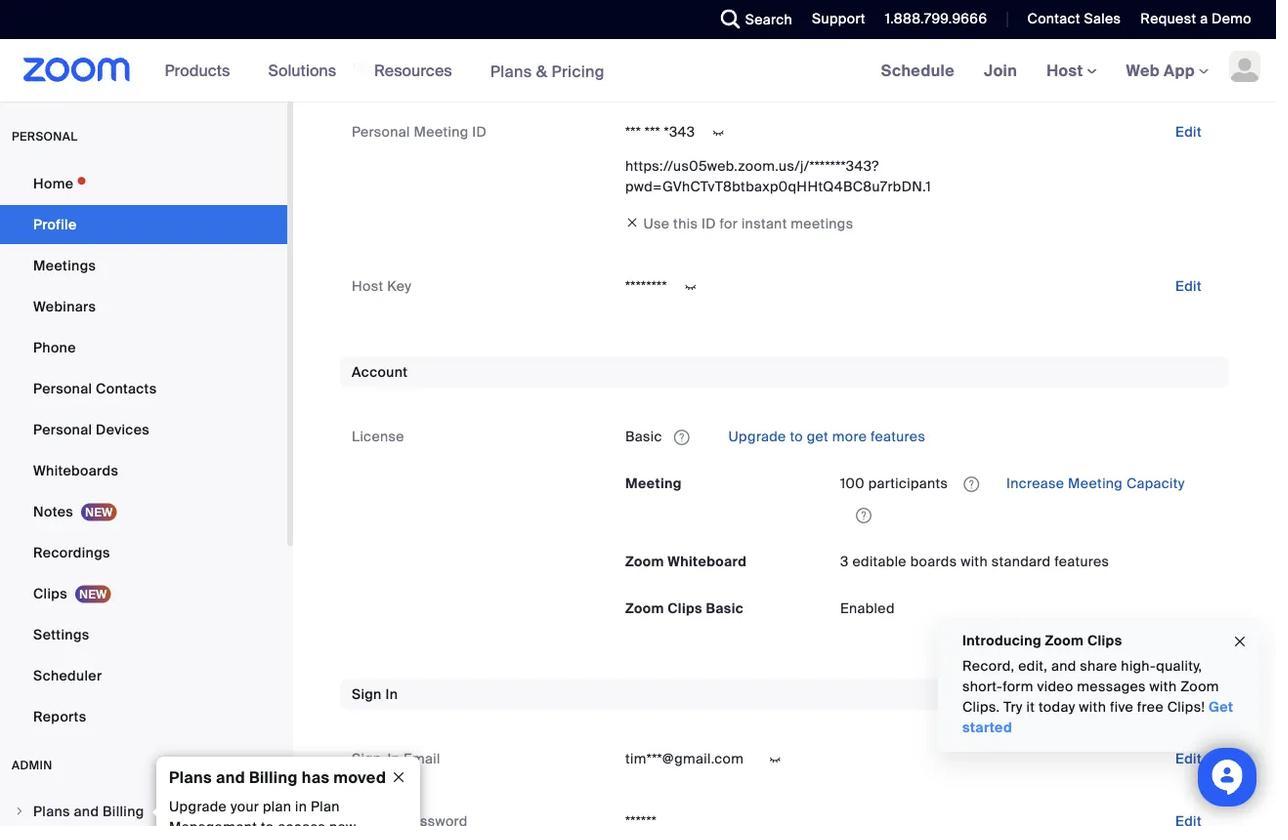 Task type: locate. For each thing, give the bounding box(es) containing it.
host for host
[[1047, 60, 1087, 81]]

share
[[1080, 658, 1117, 676]]

0 horizontal spatial clips
[[33, 585, 67, 603]]

zoom up clips!
[[1180, 678, 1219, 696]]

1 vertical spatial host
[[352, 277, 383, 295]]

1 *** from the left
[[625, 123, 641, 141]]

1 horizontal spatial ***
[[645, 123, 660, 141]]

plans up the management
[[169, 768, 212, 788]]

upgrade up the management
[[169, 798, 227, 816]]

to inside upgrade your plan in plan management to access ne
[[261, 819, 274, 827]]

personal for personal meeting id
[[352, 123, 410, 141]]

support link
[[797, 0, 870, 39], [812, 10, 866, 28]]

1 horizontal spatial billing
[[249, 768, 298, 788]]

to left get
[[790, 427, 803, 446]]

zoom logo image
[[23, 58, 131, 82]]

record, edit, and share high-quality, short-form video messages with zoom clips. try it today with five free clips!
[[962, 658, 1219, 717]]

1 vertical spatial plans
[[169, 768, 212, 788]]

1 vertical spatial edit button
[[1160, 271, 1217, 302]]

sign-in email
[[352, 750, 440, 768]]

0 horizontal spatial id
[[472, 123, 487, 141]]

0 horizontal spatial features
[[871, 427, 926, 446]]

2 vertical spatial edit button
[[1160, 744, 1217, 775]]

application
[[625, 421, 1217, 452], [840, 468, 1217, 531]]

0 vertical spatial features
[[871, 427, 926, 446]]

in up close image
[[387, 750, 400, 768]]

sign in
[[352, 685, 398, 704]]

record,
[[962, 658, 1015, 676]]

plans for plans & pricing
[[490, 61, 532, 81]]

2 vertical spatial plans
[[33, 803, 70, 821]]

email
[[404, 750, 440, 768]]

3 edit button from the top
[[1160, 744, 1217, 775]]

request
[[1141, 10, 1196, 28]]

get
[[807, 427, 829, 446]]

free
[[1137, 699, 1164, 717]]

2 *** from the left
[[645, 123, 660, 141]]

billing inside menu item
[[103, 803, 144, 821]]

basic
[[625, 427, 662, 446], [706, 599, 744, 618]]

features
[[871, 427, 926, 446], [1054, 553, 1109, 571]]

host left key at the left top of page
[[352, 277, 383, 295]]

in
[[385, 685, 398, 704], [387, 750, 400, 768]]

1 vertical spatial upgrade
[[169, 798, 227, 816]]

1 vertical spatial personal
[[33, 380, 92, 398]]

use
[[643, 214, 670, 233]]

profile picture image
[[1229, 51, 1260, 82]]

1 vertical spatial id
[[702, 214, 716, 233]]

3 edit from the top
[[1175, 750, 1202, 768]]

standard
[[991, 553, 1051, 571]]

for
[[720, 214, 738, 233]]

contact sales link
[[1013, 0, 1126, 39], [1027, 10, 1121, 28]]

whiteboard
[[668, 553, 747, 571]]

pricing
[[552, 61, 605, 81]]

increase
[[1006, 474, 1064, 492]]

meetings navigation
[[866, 39, 1276, 103]]

0 vertical spatial basic
[[625, 427, 662, 446]]

0 horizontal spatial with
[[961, 553, 988, 571]]

personal down "product information" navigation
[[352, 123, 410, 141]]

key
[[387, 277, 412, 295]]

1 edit button from the top
[[1160, 117, 1217, 148]]

1 vertical spatial basic
[[706, 599, 744, 618]]

plans inside "product information" navigation
[[490, 61, 532, 81]]

use this id for instant meetings
[[643, 214, 853, 233]]

clips!
[[1167, 699, 1205, 717]]

to down plan
[[261, 819, 274, 827]]

1 horizontal spatial and
[[216, 768, 245, 788]]

get
[[1209, 699, 1233, 717]]

0 horizontal spatial plans
[[33, 803, 70, 821]]

personal up whiteboards
[[33, 421, 92, 439]]

search
[[745, 10, 792, 28]]

*** *** *343
[[625, 123, 695, 141]]

meetings
[[33, 256, 96, 275]]

with down messages
[[1079, 699, 1106, 717]]

0 vertical spatial personal
[[352, 123, 410, 141]]

1 horizontal spatial id
[[702, 214, 716, 233]]

clips down zoom whiteboard
[[668, 599, 702, 618]]

0 horizontal spatial basic
[[625, 427, 662, 446]]

sign-
[[352, 750, 387, 768]]

2 vertical spatial and
[[74, 803, 99, 821]]

0 horizontal spatial host
[[352, 277, 383, 295]]

and up your
[[216, 768, 245, 788]]

contact
[[1027, 10, 1080, 28]]

features up 100 participants
[[871, 427, 926, 446]]

upgrade left get
[[728, 427, 786, 446]]

0 vertical spatial host
[[1047, 60, 1087, 81]]

application up the participants
[[625, 421, 1217, 452]]

2 vertical spatial with
[[1079, 699, 1106, 717]]

instant
[[742, 214, 787, 233]]

1 horizontal spatial plans
[[169, 768, 212, 788]]

host inside meetings navigation
[[1047, 60, 1087, 81]]

with up free
[[1150, 678, 1177, 696]]

0 horizontal spatial ***
[[625, 123, 641, 141]]

request a demo
[[1141, 10, 1252, 28]]

learn more about your license type image
[[672, 431, 692, 444]]

0 vertical spatial edit
[[1175, 123, 1202, 141]]

scheduler link
[[0, 657, 287, 696]]

plans right right icon
[[33, 803, 70, 821]]

1 vertical spatial and
[[216, 768, 245, 788]]

resources button
[[374, 39, 461, 102]]

and inside menu item
[[74, 803, 99, 821]]

show host key image
[[675, 278, 706, 296]]

2 horizontal spatial and
[[1051, 658, 1076, 676]]

1 vertical spatial in
[[387, 750, 400, 768]]

sign
[[352, 685, 382, 704]]

plans & pricing link
[[490, 61, 605, 81], [490, 61, 605, 81]]

1.888.799.9666 button up schedule
[[870, 0, 992, 39]]

upgrade your plan in plan management to access ne
[[169, 798, 356, 827]]

1 edit from the top
[[1175, 123, 1202, 141]]

features right standard
[[1054, 553, 1109, 571]]

and right right icon
[[74, 803, 99, 821]]

0 vertical spatial plans
[[490, 61, 532, 81]]

clips up settings
[[33, 585, 67, 603]]

0 vertical spatial in
[[385, 685, 398, 704]]

in for sign-
[[387, 750, 400, 768]]

settings link
[[0, 616, 287, 655]]

personal contacts link
[[0, 369, 287, 408]]

personal down phone
[[33, 380, 92, 398]]

phone
[[33, 339, 76, 357]]

notes link
[[0, 492, 287, 532]]

2 vertical spatial edit
[[1175, 750, 1202, 768]]

host down contact sales
[[1047, 60, 1087, 81]]

capacity
[[1126, 474, 1185, 492]]

zoom up edit,
[[1045, 632, 1084, 650]]

license
[[352, 427, 404, 446]]

and up video
[[1051, 658, 1076, 676]]

0 horizontal spatial to
[[261, 819, 274, 827]]

1 horizontal spatial upgrade
[[728, 427, 786, 446]]

billing inside tooltip
[[249, 768, 298, 788]]

upgrade inside application
[[728, 427, 786, 446]]

and inside record, edit, and share high-quality, short-form video messages with zoom clips. try it today with five free clips!
[[1051, 658, 1076, 676]]

app
[[1164, 60, 1195, 81]]

billing left the management
[[103, 803, 144, 821]]

0 horizontal spatial billing
[[103, 803, 144, 821]]

with right boards
[[961, 553, 988, 571]]

pwd=gvhctvt8btbaxp0qhhtq4bc8u7rbdn.1
[[625, 177, 931, 195]]

contact sales
[[1027, 10, 1121, 28]]

schedule
[[881, 60, 955, 81]]

upgrade inside upgrade your plan in plan management to access ne
[[169, 798, 227, 816]]

plans left &
[[490, 61, 532, 81]]

plans inside tooltip
[[169, 768, 212, 788]]

1 horizontal spatial to
[[790, 427, 803, 446]]

home link
[[0, 164, 287, 203]]

basic left learn more about your license type icon at bottom right
[[625, 427, 662, 446]]

2 edit from the top
[[1175, 277, 1202, 295]]

1 vertical spatial edit
[[1175, 277, 1202, 295]]

1 horizontal spatial features
[[1054, 553, 1109, 571]]

1 vertical spatial to
[[261, 819, 274, 827]]

increase meeting capacity link
[[1003, 474, 1185, 492]]

form
[[1003, 678, 1034, 696]]

1 vertical spatial application
[[840, 468, 1217, 531]]

plans and billing menu item
[[0, 793, 287, 827]]

it
[[1026, 699, 1035, 717]]

1 vertical spatial with
[[1150, 678, 1177, 696]]

100
[[840, 474, 865, 492]]

0 vertical spatial id
[[472, 123, 487, 141]]

zoom down zoom whiteboard
[[625, 599, 664, 618]]

1.888.799.9666
[[885, 10, 987, 28]]

0 vertical spatial upgrade
[[728, 427, 786, 446]]

application up standard
[[840, 468, 1217, 531]]

billing up plan
[[249, 768, 298, 788]]

1 horizontal spatial host
[[1047, 60, 1087, 81]]

0 horizontal spatial upgrade
[[169, 798, 227, 816]]

video
[[1037, 678, 1073, 696]]

id
[[472, 123, 487, 141], [702, 214, 716, 233]]

recordings link
[[0, 534, 287, 573]]

started
[[962, 719, 1012, 737]]

application containing basic
[[625, 421, 1217, 452]]

0 vertical spatial edit button
[[1160, 117, 1217, 148]]

increase meeting capacity
[[1003, 474, 1185, 492]]

request a demo link
[[1126, 0, 1276, 39], [1141, 10, 1252, 28]]

0 vertical spatial application
[[625, 421, 1217, 452]]

0 vertical spatial and
[[1051, 658, 1076, 676]]

meeting
[[352, 59, 407, 77], [414, 123, 469, 141], [625, 474, 682, 492], [1068, 474, 1123, 492]]

solutions
[[268, 60, 336, 81]]

plans inside menu item
[[33, 803, 70, 821]]

management
[[169, 819, 257, 827]]

and inside tooltip
[[216, 768, 245, 788]]

1 horizontal spatial with
[[1079, 699, 1106, 717]]

with
[[961, 553, 988, 571], [1150, 678, 1177, 696], [1079, 699, 1106, 717]]

banner containing products
[[0, 39, 1276, 103]]

personal menu menu
[[0, 164, 287, 739]]

upgrade for upgrade your plan in plan management to access ne
[[169, 798, 227, 816]]

and
[[1051, 658, 1076, 676], [216, 768, 245, 788], [74, 803, 99, 821]]

plans for plans and billing has moved
[[169, 768, 212, 788]]

clips up share
[[1087, 632, 1122, 650]]

contacts
[[96, 380, 157, 398]]

get started link
[[962, 699, 1233, 737]]

banner
[[0, 39, 1276, 103]]

scheduler
[[33, 667, 102, 685]]

personal
[[352, 123, 410, 141], [33, 380, 92, 398], [33, 421, 92, 439]]

in right sign
[[385, 685, 398, 704]]

clips inside personal menu menu
[[33, 585, 67, 603]]

zoom
[[625, 553, 664, 571], [625, 599, 664, 618], [1045, 632, 1084, 650], [1180, 678, 1219, 696]]

edit
[[1175, 123, 1202, 141], [1175, 277, 1202, 295], [1175, 750, 1202, 768]]

basic down 'whiteboard'
[[706, 599, 744, 618]]

2 horizontal spatial plans
[[490, 61, 532, 81]]

plan
[[263, 798, 291, 816]]

learn more about increasing meeting capacity image
[[850, 507, 877, 524]]

schedule link
[[866, 39, 969, 102]]

0 horizontal spatial and
[[74, 803, 99, 821]]

personal
[[12, 129, 78, 144]]

0 vertical spatial with
[[961, 553, 988, 571]]

1.888.799.9666 button up schedule link
[[885, 10, 987, 28]]

0 vertical spatial billing
[[249, 768, 298, 788]]

edit button
[[1160, 117, 1217, 148], [1160, 271, 1217, 302], [1160, 744, 1217, 775]]

2 vertical spatial personal
[[33, 421, 92, 439]]

1 vertical spatial billing
[[103, 803, 144, 821]]



Task type: vqa. For each thing, say whether or not it's contained in the screenshot.
NOTES link
yes



Task type: describe. For each thing, give the bounding box(es) containing it.
plans for plans and billing
[[33, 803, 70, 821]]

1 horizontal spatial basic
[[706, 599, 744, 618]]

host button
[[1047, 60, 1097, 81]]

host for host key
[[352, 277, 383, 295]]

introducing
[[962, 632, 1042, 650]]

personal devices
[[33, 421, 150, 439]]

********
[[625, 277, 667, 295]]

edit for email
[[1175, 750, 1202, 768]]

close image
[[383, 769, 414, 787]]

personal for personal contacts
[[33, 380, 92, 398]]

and for plans and billing
[[74, 803, 99, 821]]

https://us05web.zoom.us/j/*******343?
[[625, 157, 879, 175]]

a
[[1200, 10, 1208, 28]]

whiteboards
[[33, 462, 118, 480]]

home
[[33, 174, 74, 192]]

notes
[[33, 503, 73, 521]]

devices
[[96, 421, 150, 439]]

web
[[1126, 60, 1160, 81]]

right image
[[14, 806, 25, 818]]

host key
[[352, 277, 412, 295]]

meeting right increase on the right
[[1068, 474, 1123, 492]]

reports link
[[0, 698, 287, 737]]

introducing zoom clips
[[962, 632, 1122, 650]]

edit button for id
[[1160, 117, 1217, 148]]

id for meeting
[[472, 123, 487, 141]]

edit,
[[1018, 658, 1048, 676]]

close image
[[1232, 631, 1248, 653]]

basic inside application
[[625, 427, 662, 446]]

&
[[536, 61, 547, 81]]

2 horizontal spatial clips
[[1087, 632, 1122, 650]]

meeting right solutions dropdown button
[[352, 59, 407, 77]]

products button
[[165, 39, 239, 102]]

personal contacts
[[33, 380, 157, 398]]

personal meeting id
[[352, 123, 487, 141]]

profile link
[[0, 205, 287, 244]]

search button
[[706, 0, 797, 39]]

more
[[832, 427, 867, 446]]

quality,
[[1156, 658, 1202, 676]]

recordings
[[33, 544, 110, 562]]

this
[[673, 214, 698, 233]]

3 editable boards with standard features
[[840, 553, 1109, 571]]

clips link
[[0, 575, 287, 614]]

and for plans and billing has moved
[[216, 768, 245, 788]]

participants
[[868, 474, 948, 492]]

meetings link
[[0, 246, 287, 285]]

tim***@gmail.com
[[625, 750, 744, 768]]

clips.
[[962, 699, 1000, 717]]

application containing 100 participants
[[840, 468, 1217, 531]]

zoom inside record, edit, and share high-quality, short-form video messages with zoom clips. try it today with five free clips!
[[1180, 678, 1219, 696]]

access
[[278, 819, 326, 827]]

plans and billing
[[33, 803, 144, 821]]

zoom up the "zoom clips basic"
[[625, 553, 664, 571]]

meetings
[[791, 214, 853, 233]]

product information navigation
[[150, 39, 619, 103]]

web app button
[[1126, 60, 1209, 81]]

edit button for email
[[1160, 744, 1217, 775]]

100 participants
[[840, 474, 948, 492]]

plan
[[311, 798, 340, 816]]

zoom whiteboard
[[625, 553, 747, 571]]

personal devices link
[[0, 410, 287, 449]]

upgrade to get more features
[[725, 427, 926, 446]]

2 horizontal spatial with
[[1150, 678, 1177, 696]]

phone link
[[0, 328, 287, 367]]

learn more about your meeting license image
[[958, 476, 985, 493]]

admin
[[12, 758, 53, 773]]

try
[[1004, 699, 1023, 717]]

solutions button
[[268, 39, 345, 102]]

sales
[[1084, 10, 1121, 28]]

in
[[295, 798, 307, 816]]

plans and billing has moved tooltip
[[151, 757, 420, 827]]

3
[[840, 553, 849, 571]]

editable
[[852, 553, 907, 571]]

support
[[812, 10, 866, 28]]

whiteboards link
[[0, 451, 287, 491]]

https://us05web.zoom.us/j/*******343? pwd=gvhctvt8btbaxp0qhhtq4bc8u7rbdn.1
[[625, 157, 931, 195]]

webinars link
[[0, 287, 287, 326]]

meeting down learn more about your license type icon at bottom right
[[625, 474, 682, 492]]

personal for personal devices
[[33, 421, 92, 439]]

id for this
[[702, 214, 716, 233]]

plans & pricing
[[490, 61, 605, 81]]

products
[[165, 60, 230, 81]]

billing for plans and billing
[[103, 803, 144, 821]]

high-
[[1121, 658, 1156, 676]]

edit for id
[[1175, 123, 1202, 141]]

features inside application
[[871, 427, 926, 446]]

upgrade for upgrade to get more features
[[728, 427, 786, 446]]

meeting down resources dropdown button
[[414, 123, 469, 141]]

1 horizontal spatial clips
[[668, 599, 702, 618]]

your
[[230, 798, 259, 816]]

zoom clips basic
[[625, 599, 744, 618]]

billing for plans and billing has moved
[[249, 768, 298, 788]]

1 vertical spatial features
[[1054, 553, 1109, 571]]

0 vertical spatial to
[[790, 427, 803, 446]]

short-
[[962, 678, 1003, 696]]

reports
[[33, 708, 86, 726]]

in for sign
[[385, 685, 398, 704]]

2 edit button from the top
[[1160, 271, 1217, 302]]

five
[[1110, 699, 1134, 717]]

plans and billing has moved
[[169, 768, 386, 788]]

show personal meeting id image
[[703, 124, 734, 142]]

messages
[[1077, 678, 1146, 696]]

enabled
[[840, 599, 895, 618]]

web app
[[1126, 60, 1195, 81]]

join link
[[969, 39, 1032, 102]]

*343
[[664, 123, 695, 141]]

demo
[[1212, 10, 1252, 28]]



